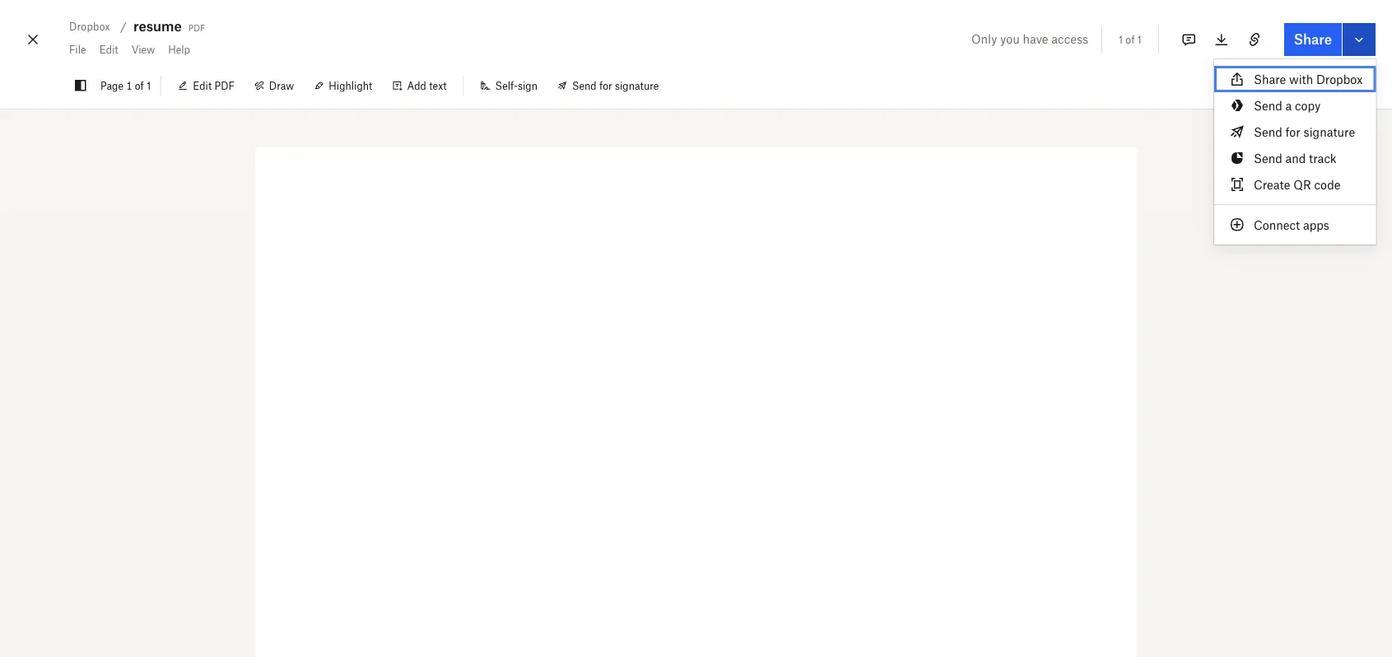 Task type: locate. For each thing, give the bounding box(es) containing it.
1 horizontal spatial share
[[1295, 31, 1333, 47]]

and
[[1286, 151, 1307, 165]]

share left with
[[1254, 72, 1287, 86]]

share button
[[1285, 23, 1342, 56]]

signature
[[1304, 125, 1356, 139]]

create qr code
[[1254, 177, 1341, 191]]

send for send and track
[[1254, 151, 1283, 165]]

code
[[1315, 177, 1341, 191]]

0 vertical spatial of
[[1126, 33, 1135, 46]]

1 vertical spatial send
[[1254, 125, 1283, 139]]

send for signature
[[1254, 125, 1356, 139]]

0 horizontal spatial of
[[135, 79, 144, 92]]

share inside share 'button'
[[1295, 31, 1333, 47]]

have
[[1023, 32, 1049, 46]]

resume.pdf image
[[255, 147, 1137, 657]]

0 horizontal spatial share
[[1254, 72, 1287, 86]]

share inside share with dropbox menu item
[[1254, 72, 1287, 86]]

0 vertical spatial send
[[1254, 98, 1283, 112]]

3 send from the top
[[1254, 151, 1283, 165]]

page
[[100, 79, 124, 92]]

1 send from the top
[[1254, 98, 1283, 112]]

send
[[1254, 98, 1283, 112], [1254, 125, 1283, 139], [1254, 151, 1283, 165]]

send left a
[[1254, 98, 1283, 112]]

access
[[1052, 32, 1089, 46]]

0 vertical spatial share
[[1295, 31, 1333, 47]]

send for send for signature
[[1254, 125, 1283, 139]]

apps
[[1304, 218, 1330, 232]]

of right the page
[[135, 79, 144, 92]]

share
[[1295, 31, 1333, 47], [1254, 72, 1287, 86]]

2 send from the top
[[1254, 125, 1283, 139]]

1
[[1119, 33, 1123, 46], [1138, 33, 1142, 46], [126, 79, 132, 92], [147, 79, 151, 92]]

share with dropbox menu item
[[1215, 66, 1376, 92]]

of right the access
[[1126, 33, 1135, 46]]

track
[[1310, 151, 1337, 165]]

share up the share with dropbox
[[1295, 31, 1333, 47]]

send for signature menu item
[[1215, 119, 1376, 145]]

1 horizontal spatial of
[[1126, 33, 1135, 46]]

2 vertical spatial send
[[1254, 151, 1283, 165]]

send left for
[[1254, 125, 1283, 139]]

send up create
[[1254, 151, 1283, 165]]

pdf
[[188, 19, 205, 33]]

for
[[1286, 125, 1301, 139]]

send inside menu item
[[1254, 98, 1283, 112]]

share for share with dropbox
[[1254, 72, 1287, 86]]

send a copy
[[1254, 98, 1321, 112]]

1 vertical spatial share
[[1254, 72, 1287, 86]]

of
[[1126, 33, 1135, 46], [135, 79, 144, 92]]



Task type: describe. For each thing, give the bounding box(es) containing it.
close image
[[23, 26, 43, 53]]

share with dropbox
[[1254, 72, 1363, 86]]

qr
[[1294, 177, 1312, 191]]

send a copy menu item
[[1215, 92, 1376, 119]]

you
[[1001, 32, 1020, 46]]

send and track
[[1254, 151, 1337, 165]]

only
[[972, 32, 998, 46]]

copy
[[1296, 98, 1321, 112]]

share for share
[[1295, 31, 1333, 47]]

/
[[120, 19, 127, 33]]

connect apps menu item
[[1215, 212, 1376, 238]]

connect
[[1254, 218, 1301, 232]]

connect apps
[[1254, 218, 1330, 232]]

1 vertical spatial of
[[135, 79, 144, 92]]

create
[[1254, 177, 1291, 191]]

send and track menu item
[[1215, 145, 1376, 171]]

/ resume pdf
[[120, 18, 205, 34]]

send for send a copy
[[1254, 98, 1283, 112]]

create qr code menu item
[[1215, 171, 1376, 198]]

page 1 of 1
[[100, 79, 151, 92]]

only you have access
[[972, 32, 1089, 46]]

resume
[[133, 18, 182, 34]]

1 of 1
[[1119, 33, 1142, 46]]

with
[[1290, 72, 1314, 86]]

dropbox
[[1317, 72, 1363, 86]]

a
[[1286, 98, 1292, 112]]



Task type: vqa. For each thing, say whether or not it's contained in the screenshot.
the Send
yes



